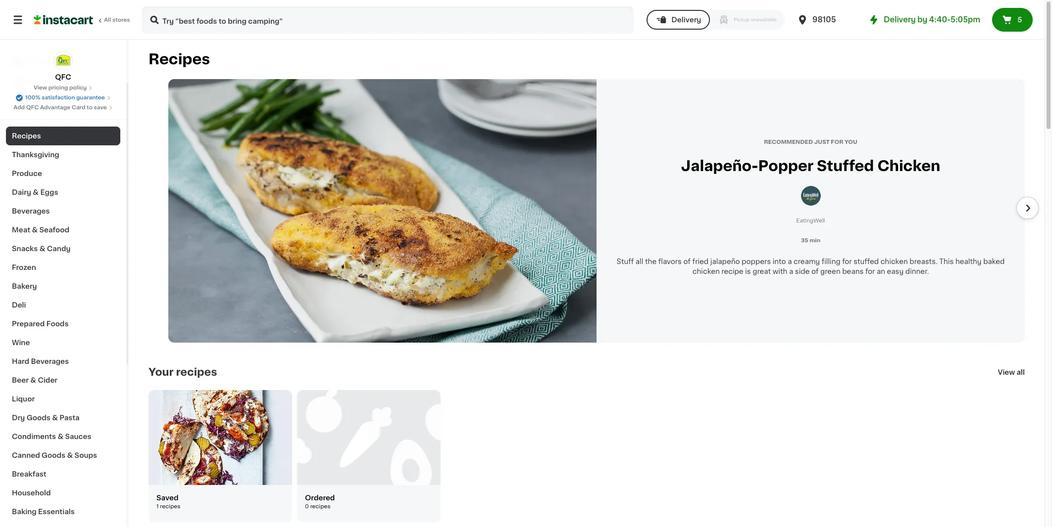 Task type: describe. For each thing, give the bounding box(es) containing it.
dairy & eggs
[[12, 189, 58, 196]]

ordered
[[305, 495, 335, 502]]

Search field
[[143, 7, 633, 33]]

green
[[821, 268, 841, 275]]

deli
[[12, 302, 26, 309]]

add qfc advantage card to save link
[[13, 104, 113, 112]]

household link
[[6, 484, 120, 503]]

canned goods & soups link
[[6, 447, 120, 466]]

frozen
[[12, 264, 36, 271]]

hard beverages link
[[6, 353, 120, 371]]

condiments & sauces link
[[6, 428, 120, 447]]

baking
[[12, 509, 36, 516]]

beer & cider
[[12, 377, 57, 384]]

delivery button
[[647, 10, 710, 30]]

lists link
[[6, 91, 120, 111]]

goods for canned
[[42, 453, 65, 460]]

0 horizontal spatial chicken
[[693, 268, 720, 275]]

condiments
[[12, 434, 56, 441]]

view pricing policy
[[34, 85, 87, 91]]

& for meat
[[32, 227, 38, 234]]

it
[[43, 78, 48, 85]]

1 horizontal spatial for
[[866, 268, 875, 275]]

baking essentials link
[[6, 503, 120, 522]]

jalapeño
[[711, 258, 740, 265]]

hard
[[12, 359, 29, 365]]

creamy
[[794, 258, 820, 265]]

saved for saved 1 recipes
[[156, 495, 179, 502]]

stuff
[[617, 258, 634, 265]]

jalapeño-
[[681, 159, 759, 173]]

snacks & candy link
[[6, 240, 120, 259]]

recommended
[[764, 140, 813, 145]]

prepared foods
[[12, 321, 69, 328]]

cider
[[38, 377, 57, 384]]

& for condiments
[[58, 434, 63, 441]]

item carousel region
[[149, 79, 1039, 343]]

recommended just for you
[[764, 140, 858, 145]]

eatingwell
[[797, 218, 825, 224]]

1
[[156, 505, 159, 510]]

4:40-
[[929, 16, 951, 23]]

fried
[[693, 258, 709, 265]]

breakfast
[[12, 471, 46, 478]]

condiments & sauces
[[12, 434, 91, 441]]

popper
[[758, 159, 814, 173]]

add qfc advantage card to save
[[13, 105, 107, 110]]

1 horizontal spatial of
[[812, 268, 819, 275]]

flavors
[[659, 258, 682, 265]]

delivery for delivery
[[672, 16, 701, 23]]

snacks & candy
[[12, 246, 71, 253]]

100%
[[25, 95, 40, 101]]

candy
[[47, 246, 71, 253]]

beans
[[843, 268, 864, 275]]

pricing
[[48, 85, 68, 91]]

policy
[[69, 85, 87, 91]]

view for view all
[[998, 369, 1015, 376]]

recipes right "your"
[[176, 367, 217, 378]]

0 vertical spatial a
[[788, 258, 792, 265]]

instacart logo image
[[34, 14, 93, 26]]

seafood
[[39, 227, 69, 234]]

produce
[[12, 170, 42, 177]]

guarantee
[[76, 95, 105, 101]]

delivery by 4:40-5:05pm
[[884, 16, 981, 23]]

stuffed
[[854, 258, 879, 265]]

dry goods & pasta
[[12, 415, 80, 422]]

0 vertical spatial beverages
[[12, 208, 50, 215]]

into
[[773, 258, 786, 265]]

snacks
[[12, 246, 38, 253]]

1 vertical spatial a
[[789, 268, 793, 275]]

breakfast link
[[6, 466, 120, 484]]

0 vertical spatial for
[[842, 258, 852, 265]]

dry goods & pasta link
[[6, 409, 120, 428]]

all stores link
[[34, 6, 131, 34]]

the
[[645, 258, 657, 265]]

shop
[[28, 58, 46, 65]]

great
[[753, 268, 771, 275]]

1 horizontal spatial recipes
[[149, 52, 210, 66]]

100% satisfaction guarantee button
[[15, 92, 111, 102]]

goods for dry
[[27, 415, 50, 422]]

shop link
[[6, 52, 120, 71]]

sauces
[[65, 434, 91, 441]]



Task type: vqa. For each thing, say whether or not it's contained in the screenshot.
the tipping your shopper.
no



Task type: locate. For each thing, give the bounding box(es) containing it.
foods
[[46, 321, 69, 328]]

0
[[305, 505, 309, 510]]

ordered 0 recipes
[[305, 495, 335, 510]]

& left eggs
[[33, 189, 39, 196]]

& left sauces
[[58, 434, 63, 441]]

service type group
[[647, 10, 785, 30]]

by
[[918, 16, 928, 23]]

& for dairy
[[33, 189, 39, 196]]

stuff all the flavors of fried jalapeño poppers into a creamy filling for stuffed chicken breasts. this healthy baked chicken recipe is great with a side of green beans for an easy dinner.
[[617, 258, 1005, 275]]

satisfaction
[[42, 95, 75, 101]]

all for view
[[1017, 369, 1025, 376]]

0 horizontal spatial all
[[636, 258, 644, 265]]

add
[[13, 105, 25, 110]]

35
[[801, 238, 809, 244]]

delivery inside button
[[672, 16, 701, 23]]

your
[[149, 367, 174, 378]]

easy
[[887, 268, 904, 275]]

all inside stuff all the flavors of fried jalapeño poppers into a creamy filling for stuffed chicken breasts. this healthy baked chicken recipe is great with a side of green beans for an easy dinner.
[[636, 258, 644, 265]]

chicken down fried
[[693, 268, 720, 275]]

delivery by 4:40-5:05pm link
[[868, 14, 981, 26]]

0 horizontal spatial delivery
[[672, 16, 701, 23]]

beverages
[[12, 208, 50, 215], [31, 359, 69, 365]]

canned
[[12, 453, 40, 460]]

liquor link
[[6, 390, 120, 409]]

1 vertical spatial all
[[1017, 369, 1025, 376]]

0 horizontal spatial recipes
[[12, 133, 41, 140]]

& left candy
[[39, 246, 45, 253]]

all for stuff
[[636, 258, 644, 265]]

0 horizontal spatial view
[[34, 85, 47, 91]]

beverages link
[[6, 202, 120, 221]]

1 vertical spatial view
[[998, 369, 1015, 376]]

dry
[[12, 415, 25, 422]]

recipes for saved
[[160, 505, 180, 510]]

a right the into
[[788, 258, 792, 265]]

& left soups
[[67, 453, 73, 460]]

0 horizontal spatial saved
[[156, 495, 179, 502]]

card
[[72, 105, 85, 110]]

1 horizontal spatial saved
[[1012, 14, 1034, 21]]

0 horizontal spatial of
[[684, 258, 691, 265]]

bakery
[[12, 283, 37, 290]]

beverages down "dairy & eggs"
[[12, 208, 50, 215]]

hard beverages
[[12, 359, 69, 365]]

0 vertical spatial goods
[[27, 415, 50, 422]]

& right beer
[[30, 377, 36, 384]]

meat & seafood link
[[6, 221, 120, 240]]

recipes right 1
[[160, 505, 180, 510]]

for
[[842, 258, 852, 265], [866, 268, 875, 275]]

1 vertical spatial of
[[812, 268, 819, 275]]

min
[[810, 238, 821, 244]]

1 horizontal spatial qfc
[[55, 74, 71, 81]]

recipes inside "ordered 0 recipes"
[[310, 505, 331, 510]]

delivery inside "link"
[[884, 16, 916, 23]]

healthy
[[956, 258, 982, 265]]

soups
[[75, 453, 97, 460]]

qfc inside qfc link
[[55, 74, 71, 81]]

0 vertical spatial chicken
[[881, 258, 908, 265]]

5
[[1018, 16, 1022, 23]]

thanksgiving
[[12, 152, 59, 158]]

delivery for delivery by 4:40-5:05pm
[[884, 16, 916, 23]]

household
[[12, 490, 51, 497]]

0 vertical spatial all
[[636, 258, 644, 265]]

recipes link
[[6, 127, 120, 146]]

poppers
[[742, 258, 771, 265]]

produce link
[[6, 164, 120, 183]]

of left fried
[[684, 258, 691, 265]]

& inside "link"
[[52, 415, 58, 422]]

1 vertical spatial qfc
[[26, 105, 39, 110]]

saved for saved
[[1012, 14, 1034, 21]]

goods inside "link"
[[27, 415, 50, 422]]

meat
[[12, 227, 30, 234]]

& for beer
[[30, 377, 36, 384]]

for up beans
[[842, 258, 852, 265]]

advantage
[[40, 105, 70, 110]]

1 vertical spatial goods
[[42, 453, 65, 460]]

buy it again
[[28, 78, 70, 85]]

recipes down ordered
[[310, 505, 331, 510]]

wine
[[12, 340, 30, 347]]

for down stuffed
[[866, 268, 875, 275]]

chicken up easy
[[881, 258, 908, 265]]

just
[[815, 140, 830, 145]]

saved button
[[1000, 12, 1034, 24]]

pasta
[[60, 415, 80, 422]]

view all link
[[998, 368, 1025, 378]]

buy it again link
[[6, 71, 120, 91]]

goods up condiments
[[27, 415, 50, 422]]

filling
[[822, 258, 841, 265]]

beverages up cider
[[31, 359, 69, 365]]

saved inside button
[[1012, 14, 1034, 21]]

recipes for ordered
[[310, 505, 331, 510]]

jalapeño-popper stuffed chicken
[[681, 159, 941, 173]]

delivery
[[884, 16, 916, 23], [672, 16, 701, 23]]

chicken
[[881, 258, 908, 265], [693, 268, 720, 275]]

1 vertical spatial recipes
[[12, 133, 41, 140]]

a left side
[[789, 268, 793, 275]]

goods down "condiments & sauces"
[[42, 453, 65, 460]]

0 horizontal spatial qfc
[[26, 105, 39, 110]]

qfc inside add qfc advantage card to save link
[[26, 105, 39, 110]]

dairy
[[12, 189, 31, 196]]

all
[[104, 17, 111, 23]]

0 vertical spatial recipes
[[149, 52, 210, 66]]

beer & cider link
[[6, 371, 120, 390]]

frozen link
[[6, 259, 120, 277]]

is
[[745, 268, 751, 275]]

liquor
[[12, 396, 35, 403]]

5:05pm
[[951, 16, 981, 23]]

deli link
[[6, 296, 120, 315]]

0 vertical spatial of
[[684, 258, 691, 265]]

98105
[[813, 16, 836, 23]]

meat & seafood
[[12, 227, 69, 234]]

qfc link
[[54, 52, 73, 82]]

breasts.
[[910, 258, 938, 265]]

0 vertical spatial qfc
[[55, 74, 71, 81]]

stuffed
[[817, 159, 874, 173]]

hot chicken tacos with white sauce slaw image
[[149, 391, 292, 486]]

1 horizontal spatial view
[[998, 369, 1015, 376]]

recipes
[[149, 52, 210, 66], [12, 133, 41, 140]]

& right meat
[[32, 227, 38, 234]]

& for snacks
[[39, 246, 45, 253]]

chicken
[[878, 159, 941, 173]]

5 button
[[992, 8, 1033, 32]]

1 vertical spatial chicken
[[693, 268, 720, 275]]

saved inside saved 1 recipes
[[156, 495, 179, 502]]

35 min
[[801, 238, 821, 244]]

qfc logo image
[[54, 52, 73, 70]]

save
[[94, 105, 107, 110]]

1 vertical spatial saved
[[156, 495, 179, 502]]

canned goods & soups
[[12, 453, 97, 460]]

1 horizontal spatial delivery
[[884, 16, 916, 23]]

0 horizontal spatial for
[[842, 258, 852, 265]]

wine link
[[6, 334, 120, 353]]

of right side
[[812, 268, 819, 275]]

baked
[[984, 258, 1005, 265]]

eggs
[[40, 189, 58, 196]]

you
[[845, 140, 858, 145]]

prepared foods link
[[6, 315, 120, 334]]

qfc down lists
[[26, 105, 39, 110]]

view for view pricing policy
[[34, 85, 47, 91]]

beer
[[12, 377, 29, 384]]

recipes inside saved 1 recipes
[[160, 505, 180, 510]]

1 horizontal spatial chicken
[[881, 258, 908, 265]]

qfc up 'view pricing policy' link
[[55, 74, 71, 81]]

again
[[50, 78, 70, 85]]

thanksgiving link
[[6, 146, 120, 164]]

0 vertical spatial view
[[34, 85, 47, 91]]

side
[[795, 268, 810, 275]]

eatingwell image
[[801, 186, 821, 206]]

buy
[[28, 78, 42, 85]]

None search field
[[142, 6, 634, 34]]

98105 button
[[797, 6, 856, 34]]

& left the "pasta"
[[52, 415, 58, 422]]

1 horizontal spatial all
[[1017, 369, 1025, 376]]

1 vertical spatial for
[[866, 268, 875, 275]]

1 vertical spatial beverages
[[31, 359, 69, 365]]

0 vertical spatial saved
[[1012, 14, 1034, 21]]



